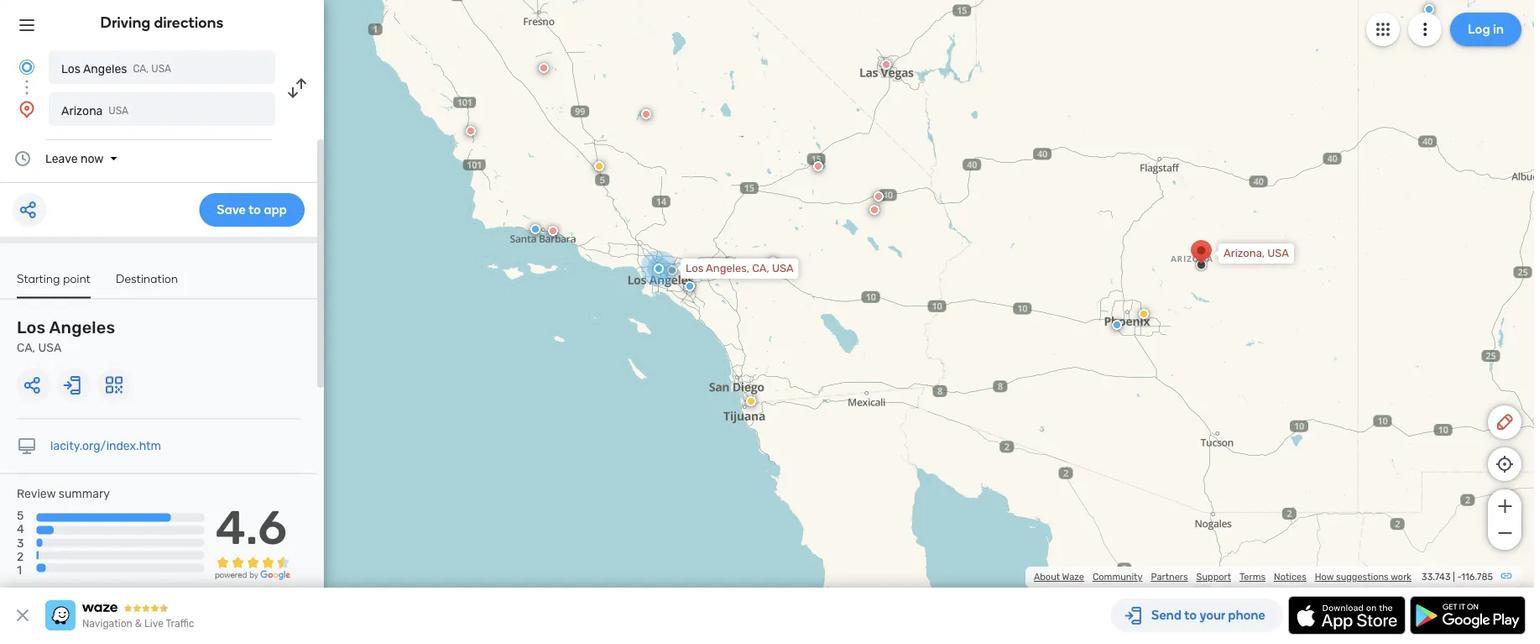Task type: vqa. For each thing, say whether or not it's contained in the screenshot.
Angeles in Los Angeles CA, USA
yes



Task type: describe. For each thing, give the bounding box(es) containing it.
1 vertical spatial los angeles ca, usa
[[17, 318, 115, 355]]

now
[[81, 152, 104, 165]]

how
[[1316, 571, 1335, 583]]

traffic
[[166, 618, 194, 630]]

4
[[17, 522, 24, 536]]

angeles,
[[706, 262, 750, 275]]

about waze link
[[1034, 571, 1085, 583]]

computer image
[[17, 436, 37, 456]]

usa down starting point button
[[38, 341, 62, 355]]

destination button
[[116, 271, 178, 297]]

2 horizontal spatial road closed image
[[874, 191, 884, 202]]

link image
[[1500, 569, 1514, 583]]

destination
[[116, 271, 178, 285]]

clock image
[[13, 149, 33, 169]]

accident image
[[668, 265, 678, 275]]

lacity.org/index.htm
[[50, 439, 161, 453]]

location image
[[17, 99, 37, 119]]

starting
[[17, 271, 60, 285]]

0 vertical spatial police image
[[531, 224, 541, 234]]

current location image
[[17, 57, 37, 77]]

navigation
[[82, 618, 133, 630]]

zoom out image
[[1495, 523, 1516, 543]]

33.743 | -116.785
[[1422, 571, 1494, 583]]

support link
[[1197, 571, 1232, 583]]

directions
[[154, 13, 224, 31]]

lacity.org/index.htm link
[[50, 439, 161, 453]]

community link
[[1093, 571, 1143, 583]]

review summary
[[17, 487, 110, 501]]

hazard image
[[746, 396, 757, 406]]

3
[[17, 536, 24, 550]]

police image
[[685, 281, 695, 291]]

notices link
[[1275, 571, 1307, 583]]

arizona, usa
[[1224, 247, 1290, 260]]

partners
[[1152, 571, 1189, 583]]

|
[[1454, 571, 1456, 583]]

driving
[[100, 13, 151, 31]]

0 vertical spatial los
[[61, 62, 81, 76]]

x image
[[13, 605, 33, 626]]

0 vertical spatial los angeles ca, usa
[[61, 62, 171, 76]]

5 4 3 2 1
[[17, 509, 24, 577]]

summary
[[59, 487, 110, 501]]

usa right angeles,
[[772, 262, 794, 275]]

usa right arizona,
[[1268, 247, 1290, 260]]

community
[[1093, 571, 1143, 583]]

review
[[17, 487, 56, 501]]

1 horizontal spatial ca,
[[133, 63, 149, 75]]

2
[[17, 549, 24, 563]]



Task type: locate. For each thing, give the bounding box(es) containing it.
ca,
[[133, 63, 149, 75], [753, 262, 770, 275], [17, 341, 35, 355]]

about
[[1034, 571, 1061, 583]]

arizona,
[[1224, 247, 1265, 260]]

1
[[17, 563, 22, 577]]

how suggestions work link
[[1316, 571, 1412, 583]]

road closed image
[[882, 60, 892, 70], [539, 63, 549, 73], [466, 126, 476, 136], [870, 205, 880, 215], [548, 226, 558, 236], [768, 257, 778, 267]]

0 vertical spatial angeles
[[83, 62, 127, 76]]

suggestions
[[1337, 571, 1389, 583]]

about waze community partners support terms notices how suggestions work
[[1034, 571, 1412, 583]]

2 vertical spatial road closed image
[[874, 191, 884, 202]]

pencil image
[[1495, 412, 1516, 432]]

1 horizontal spatial hazard image
[[1139, 309, 1150, 319]]

los angeles, ca, usa
[[686, 262, 794, 275]]

1 vertical spatial los
[[686, 262, 704, 275]]

navigation & live traffic
[[82, 618, 194, 630]]

0 vertical spatial ca,
[[133, 63, 149, 75]]

police image
[[531, 224, 541, 234], [1113, 320, 1123, 330]]

0 horizontal spatial police image
[[531, 224, 541, 234]]

road closed image
[[642, 109, 652, 119], [814, 161, 824, 171], [874, 191, 884, 202]]

0 horizontal spatial ca,
[[17, 341, 35, 355]]

1 vertical spatial hazard image
[[1139, 309, 1150, 319]]

0 vertical spatial road closed image
[[642, 109, 652, 119]]

&
[[135, 618, 142, 630]]

live
[[144, 618, 164, 630]]

ca, down driving
[[133, 63, 149, 75]]

notices
[[1275, 571, 1307, 583]]

terms link
[[1240, 571, 1266, 583]]

2 horizontal spatial ca,
[[753, 262, 770, 275]]

starting point button
[[17, 271, 91, 299]]

1 horizontal spatial police image
[[1113, 320, 1123, 330]]

0 horizontal spatial los
[[17, 318, 46, 338]]

0 horizontal spatial hazard image
[[594, 161, 605, 171]]

arizona
[[61, 104, 103, 118]]

waze
[[1063, 571, 1085, 583]]

usa
[[151, 63, 171, 75], [109, 105, 129, 117], [1268, 247, 1290, 260], [772, 262, 794, 275], [38, 341, 62, 355]]

angeles down the point
[[49, 318, 115, 338]]

work
[[1391, 571, 1412, 583]]

5
[[17, 509, 24, 523]]

los down starting point button
[[17, 318, 46, 338]]

116.785
[[1462, 571, 1494, 583]]

angeles up arizona usa
[[83, 62, 127, 76]]

los up arizona
[[61, 62, 81, 76]]

2 horizontal spatial los
[[686, 262, 704, 275]]

1 vertical spatial road closed image
[[814, 161, 824, 171]]

0 vertical spatial hazard image
[[594, 161, 605, 171]]

starting point
[[17, 271, 91, 285]]

zoom in image
[[1495, 496, 1516, 516]]

1 vertical spatial angeles
[[49, 318, 115, 338]]

1 horizontal spatial los
[[61, 62, 81, 76]]

-
[[1458, 571, 1462, 583]]

leave now
[[45, 152, 104, 165]]

ca, right angeles,
[[753, 262, 770, 275]]

los
[[61, 62, 81, 76], [686, 262, 704, 275], [17, 318, 46, 338]]

2 vertical spatial ca,
[[17, 341, 35, 355]]

1 vertical spatial ca,
[[753, 262, 770, 275]]

usa down driving directions
[[151, 63, 171, 75]]

los up police icon
[[686, 262, 704, 275]]

1 horizontal spatial road closed image
[[814, 161, 824, 171]]

usa inside arizona usa
[[109, 105, 129, 117]]

angeles
[[83, 62, 127, 76], [49, 318, 115, 338]]

driving directions
[[100, 13, 224, 31]]

los angeles ca, usa down driving
[[61, 62, 171, 76]]

ca, down starting point button
[[17, 341, 35, 355]]

1 vertical spatial police image
[[1113, 320, 1123, 330]]

hazard image
[[594, 161, 605, 171], [1139, 309, 1150, 319]]

leave
[[45, 152, 78, 165]]

los angeles ca, usa down starting point button
[[17, 318, 115, 355]]

0 horizontal spatial road closed image
[[642, 109, 652, 119]]

4.6
[[215, 500, 287, 556]]

2 vertical spatial los
[[17, 318, 46, 338]]

33.743
[[1422, 571, 1451, 583]]

los angeles ca, usa
[[61, 62, 171, 76], [17, 318, 115, 355]]

support
[[1197, 571, 1232, 583]]

arizona usa
[[61, 104, 129, 118]]

terms
[[1240, 571, 1266, 583]]

usa right arizona
[[109, 105, 129, 117]]

point
[[63, 271, 91, 285]]

partners link
[[1152, 571, 1189, 583]]



